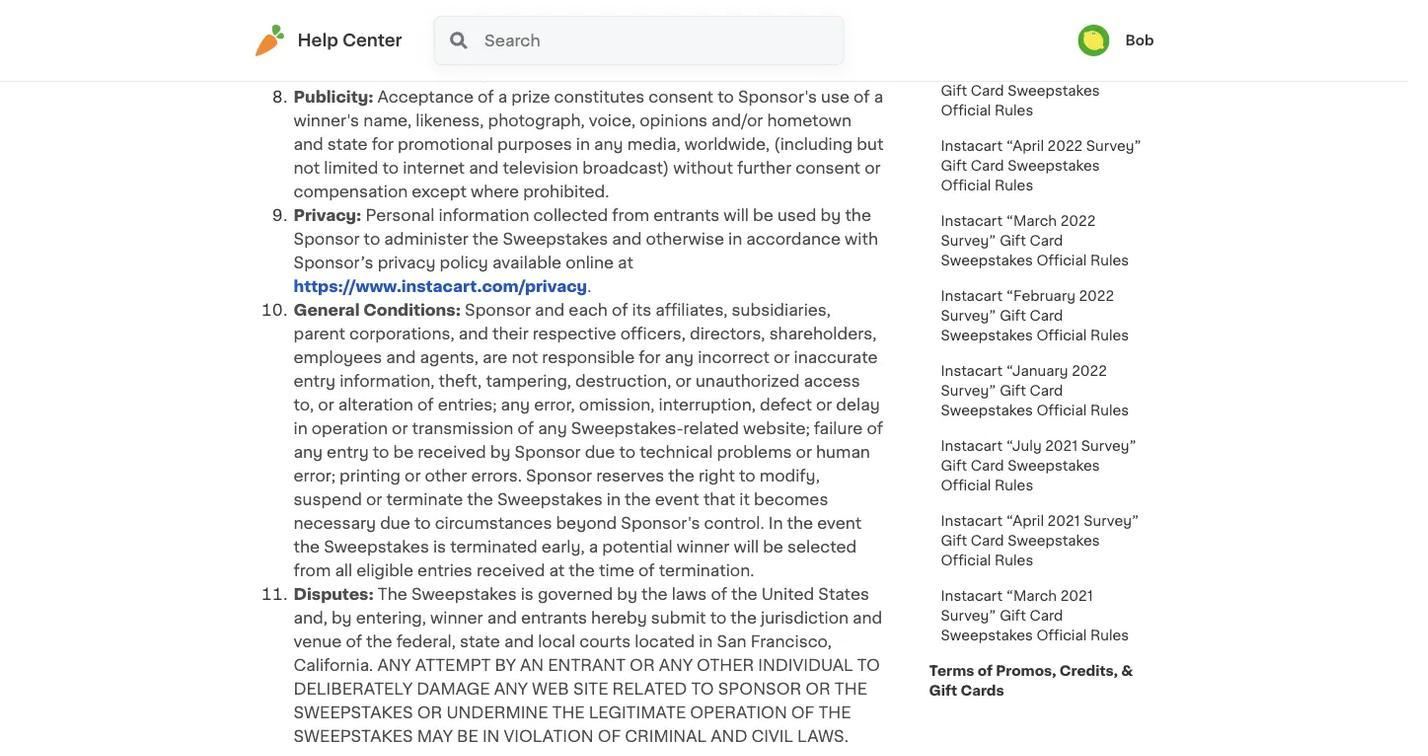 Task type: vqa. For each thing, say whether or not it's contained in the screenshot.


Task type: locate. For each thing, give the bounding box(es) containing it.
card inside instacart "june 2022 survey" gift card sweepstakes official rules
[[1030, 9, 1063, 23]]

entry up to,
[[294, 373, 336, 389]]

1 vertical spatial winner
[[430, 610, 483, 626]]

the down technical
[[669, 468, 695, 484]]

1 horizontal spatial at
[[618, 255, 634, 270]]

2022 down instacart "april 2022 survey" gift card sweepstakes official rules link
[[1061, 214, 1096, 228]]

instacart down 'instacart "may 2022 survey" gift card sweepstakes official rules'
[[941, 139, 1003, 153]]

sponsor up beyond
[[526, 468, 592, 484]]

1 horizontal spatial of
[[791, 705, 815, 721]]

in inside the sweepstakes is governed by the laws of the united states and, by entering, winner and entrants hereby submit to the jurisdiction and venue of the federal, state and local courts located in san francisco, california. any attempt by an entrant or any other individual to deliberately damage any web site related to sponsor or the sweepstakes or undermine the legitimate operation of the sweepstakes may be in violation of criminal and civil
[[699, 634, 713, 650]]

for down 'officers,'
[[639, 349, 661, 365]]

0 vertical spatial event
[[655, 492, 700, 507]]

gift for instacart "january 2022 survey" gift card sweepstakes official rules
[[1000, 384, 1026, 398]]

except
[[412, 184, 467, 199]]

event
[[655, 492, 700, 507], [817, 515, 862, 531]]

0 vertical spatial be
[[753, 207, 774, 223]]

sweepstakes inside personal information collected from entrants will be used by the sponsor to administer the sweepstakes and otherwise in accordance with sponsor's privacy policy available online at https://www.instacart.com/privacy .
[[503, 231, 608, 247]]

suspend
[[294, 492, 362, 507]]

any down error,
[[538, 421, 567, 436]]

1 vertical spatial due
[[380, 515, 410, 531]]

2 horizontal spatial a
[[874, 89, 884, 105]]

official for instacart "march 2021 survey" gift card sweepstakes official rules
[[1037, 629, 1087, 643]]

at
[[618, 255, 634, 270], [549, 563, 565, 578]]

instacart inside instacart "april 2022 survey" gift card sweepstakes official rules
[[941, 139, 1003, 153]]

1 horizontal spatial or
[[630, 657, 655, 673]]

card for instacart "may 2022 survey" gift card sweepstakes official rules
[[971, 84, 1005, 98]]

card inside instacart "march 2022 survey" gift card sweepstakes official rules
[[1030, 234, 1063, 248]]

gift inside 'instacart "may 2022 survey" gift card sweepstakes official rules'
[[941, 84, 968, 98]]

4 instacart from the top
[[941, 214, 1003, 228]]

of down termination.
[[711, 586, 727, 602]]

sweepstakes up "february
[[941, 254, 1033, 268]]

instacart inside instacart "july 2021 survey" gift card sweepstakes official rules
[[941, 439, 1003, 453]]

instacart "may 2022 survey" gift card sweepstakes official rules
[[941, 64, 1141, 117]]

in down to,
[[294, 421, 308, 436]]

"april inside instacart "april 2022 survey" gift card sweepstakes official rules
[[1006, 139, 1044, 153]]

federal,
[[397, 634, 456, 650]]

center
[[342, 32, 402, 49]]

sweepstakes for instacart "june 2022 survey" gift card sweepstakes official rules
[[941, 29, 1033, 42]]

instacart "july 2021 survey" gift card sweepstakes official rules link
[[929, 428, 1154, 503]]

2022 for "february
[[1079, 289, 1115, 303]]

modify,
[[760, 468, 820, 484]]

state up by
[[460, 634, 500, 650]]

0 vertical spatial to
[[858, 657, 880, 673]]

will
[[724, 207, 749, 223], [734, 539, 759, 555]]

official inside instacart "july 2021 survey" gift card sweepstakes official rules
[[941, 479, 991, 493]]

1 "april from the top
[[1006, 139, 1044, 153]]

rules inside instacart "april 2021 survey" gift card sweepstakes official rules
[[995, 554, 1034, 568]]

entrants
[[654, 207, 720, 223], [521, 610, 587, 626]]

prohibited.
[[523, 184, 609, 199]]

any up error;
[[294, 444, 323, 460]]

0 vertical spatial sponsor's
[[738, 89, 817, 105]]

instacart down instacart "july 2021 survey" gift card sweepstakes official rules
[[941, 514, 1003, 528]]

a right use
[[874, 89, 884, 105]]

by up errors.
[[490, 444, 511, 460]]

official for instacart "june 2022 survey" gift card sweepstakes official rules
[[1037, 29, 1087, 42]]

gift inside instacart "january 2022 survey" gift card sweepstakes official rules
[[1000, 384, 1026, 398]]

their
[[493, 326, 529, 342]]

1 vertical spatial event
[[817, 515, 862, 531]]

https://www.instacart.com/privacy link
[[294, 278, 587, 294]]

instacart "march 2021 survey" gift card sweepstakes official rules
[[941, 589, 1129, 643]]

1 horizontal spatial event
[[817, 515, 862, 531]]

1 horizontal spatial is
[[521, 586, 534, 602]]

1 horizontal spatial for
[[639, 349, 661, 365]]

0 horizontal spatial state
[[327, 136, 368, 152]]

6 instacart from the top
[[941, 364, 1003, 378]]

information
[[439, 207, 530, 223]]

at inside personal information collected from entrants will be used by the sponsor to administer the sweepstakes and otherwise in accordance with sponsor's privacy policy available online at https://www.instacart.com/privacy .
[[618, 255, 634, 270]]

1 vertical spatial or
[[806, 681, 831, 697]]

0 vertical spatial state
[[327, 136, 368, 152]]

state up the limited at the top of the page
[[327, 136, 368, 152]]

gift inside instacart "february 2022 survey" gift card sweepstakes official rules
[[1000, 309, 1026, 323]]

sweepstakes down "july
[[1008, 459, 1100, 473]]

0 horizontal spatial to
[[691, 681, 714, 697]]

instacart "march 2021 survey" gift card sweepstakes official rules link
[[929, 578, 1154, 653]]

criminal
[[625, 728, 707, 742]]

card for instacart "march 2022 survey" gift card sweepstakes official rules
[[1030, 234, 1063, 248]]

1 vertical spatial will
[[734, 539, 759, 555]]

winner up federal,
[[430, 610, 483, 626]]

any
[[377, 657, 411, 673], [659, 657, 693, 673], [494, 681, 528, 697]]

1 horizontal spatial a
[[589, 539, 598, 555]]

in inside acceptance of a prize constitutes consent to sponsor's use of a winner's name, likeness, photograph, voice, opinions and/or hometown and state for promotional purposes in any media, worldwide, (including but not limited to internet and television broadcast) without further consent or compensation except where prohibited.
[[576, 136, 590, 152]]

but
[[857, 136, 884, 152]]

1 horizontal spatial to
[[858, 657, 880, 673]]

sweepstakes up "may
[[941, 29, 1033, 42]]

to
[[718, 89, 734, 105], [382, 160, 399, 176], [364, 231, 380, 247], [373, 444, 389, 460], [619, 444, 636, 460], [739, 468, 756, 484], [415, 515, 431, 531], [710, 610, 727, 626]]

"april for 2022
[[1006, 139, 1044, 153]]

sweepstakes up terms
[[941, 629, 1033, 643]]

sweepstakes inside the instacart "march 2021 survey" gift card sweepstakes official rules
[[941, 629, 1033, 643]]

survey" inside instacart "april 2021 survey" gift card sweepstakes official rules
[[1084, 514, 1139, 528]]

will down further
[[724, 207, 749, 223]]

7 instacart from the top
[[941, 439, 1003, 453]]

survey" for instacart "july 2021 survey" gift card sweepstakes official rules
[[1082, 439, 1137, 453]]

1 horizontal spatial winner
[[677, 539, 730, 555]]

sweepstakes inside instacart "april 2022 survey" gift card sweepstakes official rules
[[1008, 159, 1100, 173]]

due down terminate
[[380, 515, 410, 531]]

related
[[613, 681, 687, 697]]

1 vertical spatial "april
[[1006, 514, 1044, 528]]

official for instacart "february 2022 survey" gift card sweepstakes official rules
[[1037, 329, 1087, 343]]

0 horizontal spatial not
[[294, 160, 320, 176]]

2022 for "may
[[1047, 64, 1082, 78]]

survey" for instacart "june 2022 survey" gift card sweepstakes official rules
[[941, 9, 997, 23]]

instacart left "may
[[941, 64, 1003, 78]]

sponsor down privacy:
[[294, 231, 360, 247]]

user avatar image
[[1078, 25, 1110, 56]]

rules inside instacart "march 2022 survey" gift card sweepstakes official rules
[[1091, 254, 1129, 268]]

2022 inside instacart "january 2022 survey" gift card sweepstakes official rules
[[1072, 364, 1107, 378]]

and
[[711, 728, 748, 742]]

survey" inside instacart "april 2022 survey" gift card sweepstakes official rules
[[1087, 139, 1142, 153]]

0 horizontal spatial sponsor's
[[621, 515, 700, 531]]

1 vertical spatial "march
[[1006, 589, 1057, 603]]

operation
[[690, 705, 787, 721]]

sweepstakes down "may
[[1008, 84, 1100, 98]]

conditions:
[[363, 302, 461, 318]]

instacart "january 2022 survey" gift card sweepstakes official rules link
[[929, 353, 1154, 428]]

or
[[865, 160, 881, 176], [774, 349, 790, 365], [676, 373, 692, 389], [318, 397, 334, 413], [816, 397, 832, 413], [392, 421, 408, 436], [796, 444, 812, 460], [405, 468, 421, 484], [366, 492, 382, 507]]

consent up 'opinions'
[[649, 89, 714, 105]]

sponsor's up potential
[[621, 515, 700, 531]]

or down alteration
[[392, 421, 408, 436]]

rules inside instacart "february 2022 survey" gift card sweepstakes official rules
[[1091, 329, 1129, 343]]

omission,
[[579, 397, 655, 413]]

2 "march from the top
[[1006, 589, 1057, 603]]

instacart for instacart "february 2022 survey" gift card sweepstakes official rules
[[941, 289, 1003, 303]]

official inside the instacart "march 2021 survey" gift card sweepstakes official rules
[[1037, 629, 1087, 643]]

survey" inside instacart "january 2022 survey" gift card sweepstakes official rules
[[941, 384, 997, 398]]

cards
[[961, 684, 1005, 698]]

1 vertical spatial entrants
[[521, 610, 587, 626]]

is inside sponsor and each of its affiliates, subsidiaries, parent corporations, and their respective officers, directors, shareholders, employees and agents, are not responsible for any incorrect or inaccurate entry information, theft, tampering, destruction, or unauthorized access to, or alteration of entries; any error, omission, interruption, defect or delay in operation or transmission of any sweepstakes-related website; failure of any entry to be received by sponsor due to technical problems or human error; printing or other errors. sponsor reserves the right to modify, suspend or terminate the sweepstakes in the event that it becomes necessary due to circumstances beyond sponsor's control. in the event the sweepstakes is terminated early, a potential winner will be selected from all eligible entries received at the time of termination.
[[433, 539, 446, 555]]

sweepstakes inside 'instacart "may 2022 survey" gift card sweepstakes official rules'
[[1008, 84, 1100, 98]]

online
[[566, 255, 614, 270]]

survey" inside instacart "june 2022 survey" gift card sweepstakes official rules
[[941, 9, 997, 23]]

sweepstakes for instacart "january 2022 survey" gift card sweepstakes official rules
[[941, 404, 1033, 418]]

5 instacart from the top
[[941, 289, 1003, 303]]

1 horizontal spatial consent
[[796, 160, 861, 176]]

for inside sponsor and each of its affiliates, subsidiaries, parent corporations, and their respective officers, directors, shareholders, employees and agents, are not responsible for any incorrect or inaccurate entry information, theft, tampering, destruction, or unauthorized access to, or alteration of entries; any error, omission, interruption, defect or delay in operation or transmission of any sweepstakes-related website; failure of any entry to be received by sponsor due to technical problems or human error; printing or other errors. sponsor reserves the right to modify, suspend or terminate the sweepstakes in the event that it becomes necessary due to circumstances beyond sponsor's control. in the event the sweepstakes is terminated early, a potential winner will be selected from all eligible entries received at the time of termination.
[[639, 349, 661, 365]]

sweepstakes
[[294, 705, 413, 721], [294, 728, 413, 742]]

0 vertical spatial is
[[433, 539, 446, 555]]

0 vertical spatial "april
[[1006, 139, 1044, 153]]

sweepstakes inside instacart "april 2021 survey" gift card sweepstakes official rules
[[1008, 534, 1100, 548]]

card inside instacart "january 2022 survey" gift card sweepstakes official rules
[[1030, 384, 1063, 398]]

official up "february
[[1037, 254, 1087, 268]]

to down sweepstakes-
[[619, 444, 636, 460]]

of up likeness,
[[478, 89, 494, 105]]

rules inside 'instacart "may 2022 survey" gift card sweepstakes official rules'
[[995, 104, 1034, 117]]

winner
[[677, 539, 730, 555], [430, 610, 483, 626]]

1 horizontal spatial sponsor's
[[738, 89, 817, 105]]

0 vertical spatial 2021
[[1046, 439, 1078, 453]]

2022 inside instacart "february 2022 survey" gift card sweepstakes official rules
[[1079, 289, 1115, 303]]

any down voice,
[[594, 136, 624, 152]]

gift inside the instacart "march 2021 survey" gift card sweepstakes official rules
[[1000, 609, 1026, 623]]

0 vertical spatial not
[[294, 160, 320, 176]]

1 horizontal spatial entrants
[[654, 207, 720, 223]]

gift for instacart "march 2021 survey" gift card sweepstakes official rules
[[1000, 609, 1026, 623]]

shareholders,
[[770, 326, 877, 342]]

0 horizontal spatial any
[[377, 657, 411, 673]]

sweepstakes inside instacart "july 2021 survey" gift card sweepstakes official rules
[[1008, 459, 1100, 473]]

rules inside instacart "april 2022 survey" gift card sweepstakes official rules
[[995, 179, 1034, 192]]

sweepstakes inside instacart "june 2022 survey" gift card sweepstakes official rules
[[941, 29, 1033, 42]]

sweepstakes inside instacart "january 2022 survey" gift card sweepstakes official rules
[[941, 404, 1033, 418]]

instacart
[[941, 0, 1003, 3], [941, 64, 1003, 78], [941, 139, 1003, 153], [941, 214, 1003, 228], [941, 289, 1003, 303], [941, 364, 1003, 378], [941, 439, 1003, 453], [941, 514, 1003, 528], [941, 589, 1003, 603]]

instacart "april 2021 survey" gift card sweepstakes official rules link
[[929, 503, 1154, 578]]

at inside sponsor and each of its affiliates, subsidiaries, parent corporations, and their respective officers, directors, shareholders, employees and agents, are not responsible for any incorrect or inaccurate entry information, theft, tampering, destruction, or unauthorized access to, or alteration of entries; any error, omission, interruption, defect or delay in operation or transmission of any sweepstakes-related website; failure of any entry to be received by sponsor due to technical problems or human error; printing or other errors. sponsor reserves the right to modify, suspend or terminate the sweepstakes in the event that it becomes necessary due to circumstances beyond sponsor's control. in the event the sweepstakes is terminated early, a potential winner will be selected from all eligible entries received at the time of termination.
[[549, 563, 565, 578]]

survey" inside instacart "march 2022 survey" gift card sweepstakes official rules
[[941, 234, 997, 248]]

damage
[[417, 681, 490, 697]]

rules inside instacart "january 2022 survey" gift card sweepstakes official rules
[[1091, 404, 1129, 418]]

0 horizontal spatial consent
[[649, 89, 714, 105]]

the
[[835, 681, 868, 697], [552, 705, 585, 721], [819, 705, 851, 721]]

sweepstakes for instacart "july 2021 survey" gift card sweepstakes official rules
[[1008, 459, 1100, 473]]

be up printing
[[393, 444, 414, 460]]

of up cards
[[978, 664, 993, 678]]

is left governed on the bottom
[[521, 586, 534, 602]]

1 "march from the top
[[1006, 214, 1057, 228]]

2021 right "july
[[1046, 439, 1078, 453]]

gift for instacart "july 2021 survey" gift card sweepstakes official rules
[[941, 459, 968, 473]]

card up 'promos,'
[[1030, 609, 1063, 623]]

card inside 'instacart "may 2022 survey" gift card sweepstakes official rules'
[[971, 84, 1005, 98]]

1 horizontal spatial not
[[512, 349, 538, 365]]

winner up termination.
[[677, 539, 730, 555]]

time
[[599, 563, 635, 578]]

rules for instacart "february 2022 survey" gift card sweepstakes official rules
[[1091, 329, 1129, 343]]

name,
[[363, 113, 412, 128]]

instacart for instacart "january 2022 survey" gift card sweepstakes official rules
[[941, 364, 1003, 378]]

laws
[[672, 586, 707, 602]]

gift for instacart "march 2022 survey" gift card sweepstakes official rules
[[1000, 234, 1026, 248]]

sponsor inside personal information collected from entrants will be used by the sponsor to administer the sweepstakes and otherwise in accordance with sponsor's privacy policy available online at https://www.instacart.com/privacy .
[[294, 231, 360, 247]]

8 instacart from the top
[[941, 514, 1003, 528]]

1 horizontal spatial from
[[612, 207, 650, 223]]

official inside 'instacart "may 2022 survey" gift card sweepstakes official rules'
[[941, 104, 991, 117]]

.
[[587, 278, 592, 294]]

printing
[[340, 468, 401, 484]]

official inside instacart "january 2022 survey" gift card sweepstakes official rules
[[1037, 404, 1087, 418]]

2022 right "february
[[1079, 289, 1115, 303]]

terminated
[[450, 539, 538, 555]]

opinions
[[640, 113, 708, 128]]

instacart inside 'instacart "may 2022 survey" gift card sweepstakes official rules'
[[941, 64, 1003, 78]]

in left san
[[699, 634, 713, 650]]

site
[[573, 681, 609, 697]]

"april down instacart "july 2021 survey" gift card sweepstakes official rules
[[1006, 514, 1044, 528]]

2 vertical spatial or
[[417, 705, 443, 721]]

2022 for "march
[[1061, 214, 1096, 228]]

card for instacart "april 2022 survey" gift card sweepstakes official rules
[[971, 159, 1005, 173]]

1 vertical spatial not
[[512, 349, 538, 365]]

2022 for "january
[[1072, 364, 1107, 378]]

sponsor's inside acceptance of a prize constitutes consent to sponsor's use of a winner's name, likeness, photograph, voice, opinions and/or hometown and state for promotional purposes in any media, worldwide, (including but not limited to internet and television broadcast) without further consent or compensation except where prohibited.
[[738, 89, 817, 105]]

1 horizontal spatial state
[[460, 634, 500, 650]]

0 horizontal spatial for
[[372, 136, 394, 152]]

0 vertical spatial sweepstakes
[[294, 705, 413, 721]]

state inside acceptance of a prize constitutes consent to sponsor's use of a winner's name, likeness, photograph, voice, opinions and/or hometown and state for promotional purposes in any media, worldwide, (including but not limited to internet and television broadcast) without further consent or compensation except where prohibited.
[[327, 136, 368, 152]]

be
[[753, 207, 774, 223], [393, 444, 414, 460], [763, 539, 784, 555]]

1 instacart from the top
[[941, 0, 1003, 3]]

3 instacart from the top
[[941, 139, 1003, 153]]

2021 inside the instacart "march 2021 survey" gift card sweepstakes official rules
[[1061, 589, 1093, 603]]

"march down instacart "april 2022 survey" gift card sweepstakes official rules
[[1006, 214, 1057, 228]]

survey" inside instacart "july 2021 survey" gift card sweepstakes official rules
[[1082, 439, 1137, 453]]

from down broadcast)
[[612, 207, 650, 223]]

0 horizontal spatial is
[[433, 539, 446, 555]]

instacart left "february
[[941, 289, 1003, 303]]

prize
[[512, 89, 550, 105]]

the up circumstances
[[467, 492, 493, 507]]

sweepstakes for instacart "april 2021 survey" gift card sweepstakes official rules
[[1008, 534, 1100, 548]]

1 vertical spatial to
[[691, 681, 714, 697]]

human
[[816, 444, 871, 460]]

0 vertical spatial will
[[724, 207, 749, 223]]

official inside instacart "april 2022 survey" gift card sweepstakes official rules
[[941, 179, 991, 192]]

instacart image
[[254, 25, 286, 56]]

instacart down instacart "april 2022 survey" gift card sweepstakes official rules
[[941, 214, 1003, 228]]

for inside acceptance of a prize constitutes consent to sponsor's use of a winner's name, likeness, photograph, voice, opinions and/or hometown and state for promotional purposes in any media, worldwide, (including but not limited to internet and television broadcast) without further consent or compensation except where prohibited.
[[372, 136, 394, 152]]

official up instacart "march 2022 survey" gift card sweepstakes official rules
[[941, 179, 991, 192]]

2022 inside instacart "march 2022 survey" gift card sweepstakes official rules
[[1061, 214, 1096, 228]]

2021 for "july
[[1046, 439, 1078, 453]]

0 vertical spatial from
[[612, 207, 650, 223]]

or up modify,
[[796, 444, 812, 460]]

television
[[503, 160, 579, 176]]

1 vertical spatial state
[[460, 634, 500, 650]]

0 horizontal spatial winner
[[430, 610, 483, 626]]

"march for 2021
[[1006, 589, 1057, 603]]

1 vertical spatial of
[[598, 728, 621, 742]]

official up the instacart "march 2021 survey" gift card sweepstakes official rules
[[941, 554, 991, 568]]

instacart for instacart "june 2022 survey" gift card sweepstakes official rules
[[941, 0, 1003, 3]]

termination.
[[659, 563, 755, 578]]

official inside instacart "march 2022 survey" gift card sweepstakes official rules
[[1037, 254, 1087, 268]]

instacart "april 2022 survey" gift card sweepstakes official rules
[[941, 139, 1142, 192]]

gift inside instacart "april 2021 survey" gift card sweepstakes official rules
[[941, 534, 968, 548]]

0 vertical spatial entrants
[[654, 207, 720, 223]]

of down individual at the right of page
[[791, 705, 815, 721]]

"april down 'instacart "may 2022 survey" gift card sweepstakes official rules'
[[1006, 139, 1044, 153]]

"march for 2022
[[1006, 214, 1057, 228]]

respective
[[533, 326, 617, 342]]

rules inside the instacart "march 2021 survey" gift card sweepstakes official rules
[[1091, 629, 1129, 643]]

gift inside instacart "april 2022 survey" gift card sweepstakes official rules
[[941, 159, 968, 173]]

card inside instacart "april 2022 survey" gift card sweepstakes official rules
[[971, 159, 1005, 173]]

eligible
[[357, 563, 414, 578]]

instacart inside instacart "january 2022 survey" gift card sweepstakes official rules
[[941, 364, 1003, 378]]

card for instacart "june 2022 survey" gift card sweepstakes official rules
[[1030, 9, 1063, 23]]

1 vertical spatial from
[[294, 563, 331, 578]]

official inside instacart "february 2022 survey" gift card sweepstakes official rules
[[1037, 329, 1087, 343]]

2 "april from the top
[[1006, 514, 1044, 528]]

instacart inside the instacart "march 2021 survey" gift card sweepstakes official rules
[[941, 589, 1003, 603]]

san
[[717, 634, 747, 650]]

a inside sponsor and each of its affiliates, subsidiaries, parent corporations, and their respective officers, directors, shareholders, employees and agents, are not responsible for any incorrect or inaccurate entry information, theft, tampering, destruction, or unauthorized access to, or alteration of entries; any error, omission, interruption, defect or delay in operation or transmission of any sweepstakes-related website; failure of any entry to be received by sponsor due to technical problems or human error; printing or other errors. sponsor reserves the right to modify, suspend or terminate the sweepstakes in the event that it becomes necessary due to circumstances beyond sponsor's control. in the event the sweepstakes is terminated early, a potential winner will be selected from all eligible entries received at the time of termination.
[[589, 539, 598, 555]]

1 vertical spatial for
[[639, 349, 661, 365]]

instacart inside instacart "april 2021 survey" gift card sweepstakes official rules
[[941, 514, 1003, 528]]

to,
[[294, 397, 314, 413]]

0 vertical spatial of
[[791, 705, 815, 721]]

0 vertical spatial due
[[585, 444, 615, 460]]

official inside instacart "june 2022 survey" gift card sweepstakes official rules
[[1037, 29, 1087, 42]]

in
[[576, 136, 590, 152], [729, 231, 743, 247], [294, 421, 308, 436], [607, 492, 621, 507], [699, 634, 713, 650]]

to down other on the bottom
[[691, 681, 714, 697]]

the down the necessary
[[294, 539, 320, 555]]

sweepstakes up beyond
[[497, 492, 603, 507]]

by right used
[[821, 207, 841, 223]]

Search search field
[[483, 17, 844, 64]]

bob
[[1126, 34, 1154, 47]]

of down potential
[[639, 563, 655, 578]]

in right otherwise
[[729, 231, 743, 247]]

sponsor's inside sponsor and each of its affiliates, subsidiaries, parent corporations, and their respective officers, directors, shareholders, employees and agents, are not responsible for any incorrect or inaccurate entry information, theft, tampering, destruction, or unauthorized access to, or alteration of entries; any error, omission, interruption, defect or delay in operation or transmission of any sweepstakes-related website; failure of any entry to be received by sponsor due to technical problems or human error; printing or other errors. sponsor reserves the right to modify, suspend or terminate the sweepstakes in the event that it becomes necessary due to circumstances beyond sponsor's control. in the event the sweepstakes is terminated early, a potential winner will be selected from all eligible entries received at the time of termination.
[[621, 515, 700, 531]]

rules for instacart "june 2022 survey" gift card sweepstakes official rules
[[1091, 29, 1129, 42]]

the
[[378, 586, 408, 602]]

0 horizontal spatial at
[[549, 563, 565, 578]]

acceptance of a prize constitutes consent to sponsor's use of a winner's name, likeness, photograph, voice, opinions and/or hometown and state for promotional purposes in any media, worldwide, (including but not limited to internet and television broadcast) without further consent or compensation except where prohibited.
[[294, 89, 884, 199]]

sweepstakes down entries on the left bottom of the page
[[412, 586, 517, 602]]

2 horizontal spatial any
[[659, 657, 693, 673]]

are
[[483, 349, 508, 365]]

sponsor's up hometown
[[738, 89, 817, 105]]

and down corporations,
[[386, 349, 416, 365]]

official for instacart "january 2022 survey" gift card sweepstakes official rules
[[1037, 404, 1087, 418]]

and
[[294, 136, 323, 152], [469, 160, 499, 176], [612, 231, 642, 247], [535, 302, 565, 318], [459, 326, 489, 342], [386, 349, 416, 365], [487, 610, 517, 626], [853, 610, 883, 626], [504, 634, 534, 650]]

instacart inside instacart "february 2022 survey" gift card sweepstakes official rules
[[941, 289, 1003, 303]]

1 horizontal spatial due
[[585, 444, 615, 460]]

or down but
[[865, 160, 881, 176]]

instacart "march 2022 survey" gift card sweepstakes official rules
[[941, 214, 1129, 268]]

2021 for "march
[[1061, 589, 1093, 603]]

1 vertical spatial is
[[521, 586, 534, 602]]

received down terminated
[[477, 563, 545, 578]]

due down sweepstakes-
[[585, 444, 615, 460]]

2022 right "june
[[1051, 0, 1086, 3]]

official inside instacart "april 2021 survey" gift card sweepstakes official rules
[[941, 554, 991, 568]]

to down personal
[[364, 231, 380, 247]]

1 vertical spatial at
[[549, 563, 565, 578]]

rules inside instacart "june 2022 survey" gift card sweepstakes official rules
[[1091, 29, 1129, 42]]

any down located
[[659, 657, 693, 673]]

instacart up terms
[[941, 589, 1003, 603]]

0 vertical spatial for
[[372, 136, 394, 152]]

or inside acceptance of a prize constitutes consent to sponsor's use of a winner's name, likeness, photograph, voice, opinions and/or hometown and state for promotional purposes in any media, worldwide, (including but not limited to internet and television broadcast) without further consent or compensation except where prohibited.
[[865, 160, 881, 176]]

instacart "february 2022 survey" gift card sweepstakes official rules
[[941, 289, 1129, 343]]

official down "june
[[1037, 29, 1087, 42]]

2 instacart from the top
[[941, 64, 1003, 78]]

sweepstakes inside instacart "february 2022 survey" gift card sweepstakes official rules
[[941, 329, 1033, 343]]

2 horizontal spatial or
[[806, 681, 831, 697]]

instacart left "july
[[941, 439, 1003, 453]]

or up may
[[417, 705, 443, 721]]

survey" for instacart "february 2022 survey" gift card sweepstakes official rules
[[941, 309, 997, 323]]

by down disputes:
[[332, 610, 352, 626]]

card down "june
[[1030, 9, 1063, 23]]

0 horizontal spatial from
[[294, 563, 331, 578]]

"march inside instacart "march 2022 survey" gift card sweepstakes official rules
[[1006, 214, 1057, 228]]

gift for instacart "april 2022 survey" gift card sweepstakes official rules
[[941, 159, 968, 173]]

winner's
[[294, 113, 359, 128]]

any down federal,
[[377, 657, 411, 673]]

official for instacart "april 2021 survey" gift card sweepstakes official rules
[[941, 554, 991, 568]]

2 vertical spatial 2021
[[1061, 589, 1093, 603]]

submit
[[651, 610, 706, 626]]

the up the with
[[845, 207, 872, 223]]

other
[[425, 468, 467, 484]]

terms of promos, credits, & gift cards
[[929, 664, 1133, 698]]

"march down instacart "april 2021 survey" gift card sweepstakes official rules
[[1006, 589, 1057, 603]]

further
[[737, 160, 792, 176]]

event left that
[[655, 492, 700, 507]]

event up selected
[[817, 515, 862, 531]]

0 vertical spatial at
[[618, 255, 634, 270]]

1 vertical spatial 2021
[[1048, 514, 1080, 528]]

sweepstakes inside instacart "march 2022 survey" gift card sweepstakes official rules
[[941, 254, 1033, 268]]

or down 'access'
[[816, 397, 832, 413]]

2021 inside instacart "april 2021 survey" gift card sweepstakes official rules
[[1048, 514, 1080, 528]]

to up and/or
[[718, 89, 734, 105]]

official
[[1037, 29, 1087, 42], [941, 104, 991, 117], [941, 179, 991, 192], [1037, 254, 1087, 268], [1037, 329, 1087, 343], [1037, 404, 1087, 418], [941, 479, 991, 493], [941, 554, 991, 568], [1037, 629, 1087, 643]]

sweepstakes for instacart "february 2022 survey" gift card sweepstakes official rules
[[941, 329, 1033, 343]]

from inside sponsor and each of its affiliates, subsidiaries, parent corporations, and their respective officers, directors, shareholders, employees and agents, are not responsible for any incorrect or inaccurate entry information, theft, tampering, destruction, or unauthorized access to, or alteration of entries; any error, omission, interruption, defect or delay in operation or transmission of any sweepstakes-related website; failure of any entry to be received by sponsor due to technical problems or human error; printing or other errors. sponsor reserves the right to modify, suspend or terminate the sweepstakes in the event that it becomes necessary due to circumstances beyond sponsor's control. in the event the sweepstakes is terminated early, a potential winner will be selected from all eligible entries received at the time of termination.
[[294, 563, 331, 578]]

not inside acceptance of a prize constitutes consent to sponsor's use of a winner's name, likeness, photograph, voice, opinions and/or hometown and state for promotional purposes in any media, worldwide, (including but not limited to internet and television broadcast) without further consent or compensation except where prohibited.
[[294, 160, 320, 176]]

card inside instacart "february 2022 survey" gift card sweepstakes official rules
[[1030, 309, 1063, 323]]

0 horizontal spatial entrants
[[521, 610, 587, 626]]

9 instacart from the top
[[941, 589, 1003, 603]]

card down "february
[[1030, 309, 1063, 323]]

right
[[699, 468, 735, 484]]

0 vertical spatial consent
[[649, 89, 714, 105]]

the down information
[[473, 231, 499, 247]]

not left the limited at the top of the page
[[294, 160, 320, 176]]

related
[[684, 421, 739, 436]]

early,
[[542, 539, 585, 555]]

gift inside instacart "july 2021 survey" gift card sweepstakes official rules
[[941, 459, 968, 473]]

0 horizontal spatial event
[[655, 492, 700, 507]]

to up san
[[710, 610, 727, 626]]

operation
[[312, 421, 388, 436]]

gift inside instacart "march 2022 survey" gift card sweepstakes official rules
[[1000, 234, 1026, 248]]

2022 inside instacart "april 2022 survey" gift card sweepstakes official rules
[[1048, 139, 1083, 153]]

card inside instacart "april 2021 survey" gift card sweepstakes official rules
[[971, 534, 1005, 548]]

gift inside instacart "june 2022 survey" gift card sweepstakes official rules
[[1000, 9, 1026, 23]]

any down 'tampering,'
[[501, 397, 530, 413]]

2021 inside instacart "july 2021 survey" gift card sweepstakes official rules
[[1046, 439, 1078, 453]]

entrants inside personal information collected from entrants will be used by the sponsor to administer the sweepstakes and otherwise in accordance with sponsor's privacy policy available online at https://www.instacart.com/privacy .
[[654, 207, 720, 223]]

from inside personal information collected from entrants will be used by the sponsor to administer the sweepstakes and otherwise in accordance with sponsor's privacy policy available online at https://www.instacart.com/privacy .
[[612, 207, 650, 223]]

"april inside instacart "april 2021 survey" gift card sweepstakes official rules
[[1006, 514, 1044, 528]]

1 vertical spatial sponsor's
[[621, 515, 700, 531]]

0 vertical spatial "march
[[1006, 214, 1057, 228]]

received
[[418, 444, 486, 460], [477, 563, 545, 578]]

rules for instacart "april 2022 survey" gift card sweepstakes official rules
[[995, 179, 1034, 192]]

sweepstakes for instacart "may 2022 survey" gift card sweepstakes official rules
[[1008, 84, 1100, 98]]

card down instacart "january 2022 survey" gift card sweepstakes official rules
[[971, 459, 1005, 473]]

survey" for instacart "april 2022 survey" gift card sweepstakes official rules
[[1087, 139, 1142, 153]]

card inside the instacart "march 2021 survey" gift card sweepstakes official rules
[[1030, 609, 1063, 623]]

1 vertical spatial sweepstakes
[[294, 728, 413, 742]]

2021
[[1046, 439, 1078, 453], [1048, 514, 1080, 528], [1061, 589, 1093, 603]]

instacart inside instacart "march 2022 survey" gift card sweepstakes official rules
[[941, 214, 1003, 228]]

and down states
[[853, 610, 883, 626]]

rules for instacart "may 2022 survey" gift card sweepstakes official rules
[[995, 104, 1034, 117]]

attempt
[[415, 657, 491, 673]]

0 vertical spatial winner
[[677, 539, 730, 555]]



Task type: describe. For each thing, give the bounding box(es) containing it.
directors,
[[690, 326, 766, 342]]

is inside the sweepstakes is governed by the laws of the united states and, by entering, winner and entrants hereby submit to the jurisdiction and venue of the federal, state and local courts located in san francisco, california. any attempt by an entrant or any other individual to deliberately damage any web site related to sponsor or the sweepstakes or undermine the legitimate operation of the sweepstakes may be in violation of criminal and civil
[[521, 586, 534, 602]]

the down entering,
[[366, 634, 393, 650]]

be
[[457, 728, 479, 742]]

and up by
[[487, 610, 517, 626]]

with
[[845, 231, 878, 247]]

of inside terms of promos, credits, & gift cards
[[978, 664, 993, 678]]

affiliates,
[[656, 302, 728, 318]]

destruction,
[[576, 373, 672, 389]]

by inside personal information collected from entrants will be used by the sponsor to administer the sweepstakes and otherwise in accordance with sponsor's privacy policy available online at https://www.instacart.com/privacy .
[[821, 207, 841, 223]]

rules for instacart "january 2022 survey" gift card sweepstakes official rules
[[1091, 404, 1129, 418]]

necessary
[[294, 515, 376, 531]]

and up an
[[504, 634, 534, 650]]

courts
[[580, 634, 631, 650]]

legitimate
[[589, 705, 686, 721]]

or up terminate
[[405, 468, 421, 484]]

1 horizontal spatial any
[[494, 681, 528, 697]]

card for instacart "march 2021 survey" gift card sweepstakes official rules
[[1030, 609, 1063, 623]]

of down delay
[[867, 421, 883, 436]]

to inside the sweepstakes is governed by the laws of the united states and, by entering, winner and entrants hereby submit to the jurisdiction and venue of the federal, state and local courts located in san francisco, california. any attempt by an entrant or any other individual to deliberately damage any web site related to sponsor or the sweepstakes or undermine the legitimate operation of the sweepstakes may be in violation of criminal and civil
[[710, 610, 727, 626]]

internet
[[403, 160, 465, 176]]

of right use
[[854, 89, 870, 105]]

hereby
[[591, 610, 647, 626]]

official for instacart "may 2022 survey" gift card sweepstakes official rules
[[941, 104, 991, 117]]

sponsor up the their
[[465, 302, 531, 318]]

potential
[[602, 539, 673, 555]]

violation
[[504, 728, 594, 742]]

1 vertical spatial consent
[[796, 160, 861, 176]]

the up 'submit'
[[642, 586, 668, 602]]

and/or
[[712, 113, 763, 128]]

instacart for instacart "march 2022 survey" gift card sweepstakes official rules
[[941, 214, 1003, 228]]

in down reserves
[[607, 492, 621, 507]]

by up hereby
[[617, 586, 638, 602]]

official for instacart "july 2021 survey" gift card sweepstakes official rules
[[941, 479, 991, 493]]

personal information collected from entrants will be used by the sponsor to administer the sweepstakes and otherwise in accordance with sponsor's privacy policy available online at https://www.instacart.com/privacy .
[[294, 207, 878, 294]]

to inside personal information collected from entrants will be used by the sponsor to administer the sweepstakes and otherwise in accordance with sponsor's privacy policy available online at https://www.instacart.com/privacy .
[[364, 231, 380, 247]]

francisco,
[[751, 634, 832, 650]]

beyond
[[556, 515, 617, 531]]

1 vertical spatial received
[[477, 563, 545, 578]]

"february
[[1006, 289, 1076, 303]]

instacart for instacart "april 2022 survey" gift card sweepstakes official rules
[[941, 139, 1003, 153]]

state inside the sweepstakes is governed by the laws of the united states and, by entering, winner and entrants hereby submit to the jurisdiction and venue of the federal, state and local courts located in san francisco, california. any attempt by an entrant or any other individual to deliberately damage any web site related to sponsor or the sweepstakes or undermine the legitimate operation of the sweepstakes may be in violation of criminal and civil
[[460, 634, 500, 650]]

1 vertical spatial entry
[[327, 444, 369, 460]]

entering,
[[356, 610, 426, 626]]

sweepstakes inside the sweepstakes is governed by the laws of the united states and, by entering, winner and entrants hereby submit to the jurisdiction and venue of the federal, state and local courts located in san francisco, california. any attempt by an entrant or any other individual to deliberately damage any web site related to sponsor or the sweepstakes or undermine the legitimate operation of the sweepstakes may be in violation of criminal and civil
[[412, 586, 517, 602]]

voice,
[[589, 113, 636, 128]]

instacart for instacart "may 2022 survey" gift card sweepstakes official rules
[[941, 64, 1003, 78]]

instacart "may 2022 survey" gift card sweepstakes official rules link
[[929, 53, 1154, 128]]

and up where
[[469, 160, 499, 176]]

instacart "june 2022 survey" gift card sweepstakes official rules link
[[929, 0, 1154, 53]]

entrants inside the sweepstakes is governed by the laws of the united states and, by entering, winner and entrants hereby submit to the jurisdiction and venue of the federal, state and local courts located in san francisco, california. any attempt by an entrant or any other individual to deliberately damage any web site related to sponsor or the sweepstakes or undermine the legitimate operation of the sweepstakes may be in violation of criminal and civil
[[521, 610, 587, 626]]

in inside personal information collected from entrants will be used by the sponsor to administer the sweepstakes and otherwise in accordance with sponsor's privacy policy available online at https://www.instacart.com/privacy .
[[729, 231, 743, 247]]

control.
[[704, 515, 765, 531]]

1 sweepstakes from the top
[[294, 705, 413, 721]]

without
[[674, 160, 733, 176]]

2022 for "april
[[1048, 139, 1083, 153]]

likeness,
[[416, 113, 484, 128]]

sponsor down error,
[[515, 444, 581, 460]]

0 horizontal spatial due
[[380, 515, 410, 531]]

selected
[[788, 539, 857, 555]]

or up unauthorized
[[774, 349, 790, 365]]

official for instacart "march 2022 survey" gift card sweepstakes official rules
[[1037, 254, 1087, 268]]

and inside personal information collected from entrants will be used by the sponsor to administer the sweepstakes and otherwise in accordance with sponsor's privacy policy available online at https://www.instacart.com/privacy .
[[612, 231, 642, 247]]

card for instacart "february 2022 survey" gift card sweepstakes official rules
[[1030, 309, 1063, 323]]

publicity:
[[294, 89, 374, 105]]

1 vertical spatial be
[[393, 444, 414, 460]]

and up the respective
[[535, 302, 565, 318]]

survey" for instacart "may 2022 survey" gift card sweepstakes official rules
[[1086, 64, 1141, 78]]

may
[[417, 728, 453, 742]]

local
[[538, 634, 576, 650]]

instacart "january 2022 survey" gift card sweepstakes official rules
[[941, 364, 1129, 418]]

it
[[740, 492, 750, 507]]

gift inside terms of promos, credits, & gift cards
[[929, 684, 958, 698]]

0 horizontal spatial or
[[417, 705, 443, 721]]

0 horizontal spatial of
[[598, 728, 621, 742]]

0 vertical spatial entry
[[294, 373, 336, 389]]

"april for 2021
[[1006, 514, 1044, 528]]

the left united
[[732, 586, 758, 602]]

delay
[[836, 397, 880, 413]]

each
[[569, 302, 608, 318]]

gift for instacart "april 2021 survey" gift card sweepstakes official rules
[[941, 534, 968, 548]]

sponsor's
[[294, 255, 374, 270]]

deliberately
[[294, 681, 413, 697]]

will inside sponsor and each of its affiliates, subsidiaries, parent corporations, and their respective officers, directors, shareholders, employees and agents, are not responsible for any incorrect or inaccurate entry information, theft, tampering, destruction, or unauthorized access to, or alteration of entries; any error, omission, interruption, defect or delay in operation or transmission of any sweepstakes-related website; failure of any entry to be received by sponsor due to technical problems or human error; printing or other errors. sponsor reserves the right to modify, suspend or terminate the sweepstakes in the event that it becomes necessary due to circumstances beyond sponsor's control. in the event the sweepstakes is terminated early, a potential winner will be selected from all eligible entries received at the time of termination.
[[734, 539, 759, 555]]

to up it
[[739, 468, 756, 484]]

winner inside the sweepstakes is governed by the laws of the united states and, by entering, winner and entrants hereby submit to the jurisdiction and venue of the federal, state and local courts located in san francisco, california. any attempt by an entrant or any other individual to deliberately damage any web site related to sponsor or the sweepstakes or undermine the legitimate operation of the sweepstakes may be in violation of criminal and civil
[[430, 610, 483, 626]]

instacart "april 2021 survey" gift card sweepstakes official rules
[[941, 514, 1139, 568]]

winner inside sponsor and each of its affiliates, subsidiaries, parent corporations, and their respective officers, directors, shareholders, employees and agents, are not responsible for any incorrect or inaccurate entry information, theft, tampering, destruction, or unauthorized access to, or alteration of entries; any error, omission, interruption, defect or delay in operation or transmission of any sweepstakes-related website; failure of any entry to be received by sponsor due to technical problems or human error; printing or other errors. sponsor reserves the right to modify, suspend or terminate the sweepstakes in the event that it becomes necessary due to circumstances beyond sponsor's control. in the event the sweepstakes is terminated early, a potential winner will be selected from all eligible entries received at the time of termination.
[[677, 539, 730, 555]]

limited
[[324, 160, 378, 176]]

of up california. on the left bottom of the page
[[346, 634, 362, 650]]

officers,
[[621, 326, 686, 342]]

rules for instacart "july 2021 survey" gift card sweepstakes official rules
[[995, 479, 1034, 493]]

terms of promos, credits, & gift cards link
[[929, 653, 1154, 709]]

card for instacart "april 2021 survey" gift card sweepstakes official rules
[[971, 534, 1005, 548]]

where
[[471, 184, 519, 199]]

survey" for instacart "april 2021 survey" gift card sweepstakes official rules
[[1084, 514, 1139, 528]]

general
[[294, 302, 360, 318]]

gift for instacart "june 2022 survey" gift card sweepstakes official rules
[[1000, 9, 1026, 23]]

gift for instacart "february 2022 survey" gift card sweepstakes official rules
[[1000, 309, 1026, 323]]

not inside sponsor and each of its affiliates, subsidiaries, parent corporations, and their respective officers, directors, shareholders, employees and agents, are not responsible for any incorrect or inaccurate entry information, theft, tampering, destruction, or unauthorized access to, or alteration of entries; any error, omission, interruption, defect or delay in operation or transmission of any sweepstakes-related website; failure of any entry to be received by sponsor due to technical problems or human error; printing or other errors. sponsor reserves the right to modify, suspend or terminate the sweepstakes in the event that it becomes necessary due to circumstances beyond sponsor's control. in the event the sweepstakes is terminated early, a potential winner will be selected from all eligible entries received at the time of termination.
[[512, 349, 538, 365]]

venue
[[294, 634, 342, 650]]

0 vertical spatial received
[[418, 444, 486, 460]]

2022 for "june
[[1051, 0, 1086, 3]]

will inside personal information collected from entrants will be used by the sponsor to administer the sweepstakes and otherwise in accordance with sponsor's privacy policy available online at https://www.instacart.com/privacy .
[[724, 207, 749, 223]]

circumstances
[[435, 515, 552, 531]]

rules for instacart "april 2021 survey" gift card sweepstakes official rules
[[995, 554, 1034, 568]]

that
[[704, 492, 736, 507]]

2021 for "april
[[1048, 514, 1080, 528]]

0 horizontal spatial a
[[498, 89, 508, 105]]

or right to,
[[318, 397, 334, 413]]

rules for instacart "march 2022 survey" gift card sweepstakes official rules
[[1091, 254, 1129, 268]]

any down 'officers,'
[[665, 349, 694, 365]]

help
[[298, 32, 338, 49]]

card for instacart "july 2021 survey" gift card sweepstakes official rules
[[971, 459, 1005, 473]]

and down the winner's
[[294, 136, 323, 152]]

of down 'tampering,'
[[518, 421, 534, 436]]

rules for instacart "march 2021 survey" gift card sweepstakes official rules
[[1091, 629, 1129, 643]]

official for instacart "april 2022 survey" gift card sweepstakes official rules
[[941, 179, 991, 192]]

technical
[[640, 444, 713, 460]]

its
[[632, 302, 652, 318]]

for for responsible
[[639, 349, 661, 365]]

to down terminate
[[415, 515, 431, 531]]

0 vertical spatial or
[[630, 657, 655, 673]]

be inside personal information collected from entrants will be used by the sponsor to administer the sweepstakes and otherwise in accordance with sponsor's privacy policy available online at https://www.instacart.com/privacy .
[[753, 207, 774, 223]]

instacart for instacart "april 2021 survey" gift card sweepstakes official rules
[[941, 514, 1003, 528]]

the up governed on the bottom
[[569, 563, 595, 578]]

jurisdiction
[[761, 610, 849, 626]]

to right the limited at the top of the page
[[382, 160, 399, 176]]

collected
[[534, 207, 608, 223]]

error,
[[534, 397, 575, 413]]

and up are
[[459, 326, 489, 342]]

interruption,
[[659, 397, 756, 413]]

help center link
[[254, 25, 402, 56]]

instacart "july 2021 survey" gift card sweepstakes official rules
[[941, 439, 1137, 493]]

broadcast)
[[583, 160, 670, 176]]

purposes
[[498, 136, 572, 152]]

media,
[[628, 136, 681, 152]]

otherwise
[[646, 231, 725, 247]]

sweepstakes for instacart "april 2022 survey" gift card sweepstakes official rules
[[1008, 159, 1100, 173]]

the right in
[[787, 515, 813, 531]]

2 vertical spatial be
[[763, 539, 784, 555]]

card for instacart "january 2022 survey" gift card sweepstakes official rules
[[1030, 384, 1063, 398]]

any inside acceptance of a prize constitutes consent to sponsor's use of a winner's name, likeness, photograph, voice, opinions and/or hometown and state for promotional purposes in any media, worldwide, (including but not limited to internet and television broadcast) without further consent or compensation except where prohibited.
[[594, 136, 624, 152]]

for for state
[[372, 136, 394, 152]]

sweepstakes for instacart "march 2022 survey" gift card sweepstakes official rules
[[941, 254, 1033, 268]]

error;
[[294, 468, 336, 484]]

sponsor
[[718, 681, 802, 697]]

individual
[[758, 657, 854, 673]]

to up printing
[[373, 444, 389, 460]]

"july
[[1006, 439, 1042, 453]]

becomes
[[754, 492, 829, 507]]

instacart for instacart "march 2021 survey" gift card sweepstakes official rules
[[941, 589, 1003, 603]]

parent
[[294, 326, 345, 342]]

survey" for instacart "january 2022 survey" gift card sweepstakes official rules
[[941, 384, 997, 398]]

instacart "march 2022 survey" gift card sweepstakes official rules link
[[929, 203, 1154, 278]]

&
[[1122, 664, 1133, 678]]

2 sweepstakes from the top
[[294, 728, 413, 742]]

sweepstakes up eligible
[[324, 539, 429, 555]]

or up interruption,
[[676, 373, 692, 389]]

of left entries;
[[418, 397, 434, 413]]

"january
[[1006, 364, 1069, 378]]

information,
[[340, 373, 435, 389]]

other
[[697, 657, 754, 673]]

the up san
[[731, 610, 757, 626]]

subsidiaries,
[[732, 302, 831, 318]]

personal
[[366, 207, 435, 223]]

reserves
[[596, 468, 665, 484]]

survey" for instacart "march 2022 survey" gift card sweepstakes official rules
[[941, 234, 997, 248]]

by
[[495, 657, 516, 673]]

transmission
[[412, 421, 514, 436]]

promos,
[[996, 664, 1057, 678]]

use
[[821, 89, 850, 105]]

sweepstakes for instacart "march 2021 survey" gift card sweepstakes official rules
[[941, 629, 1033, 643]]

instacart for instacart "july 2021 survey" gift card sweepstakes official rules
[[941, 439, 1003, 453]]

gift for instacart "may 2022 survey" gift card sweepstakes official rules
[[941, 84, 968, 98]]

by inside sponsor and each of its affiliates, subsidiaries, parent corporations, and their respective officers, directors, shareholders, employees and agents, are not responsible for any incorrect or inaccurate entry information, theft, tampering, destruction, or unauthorized access to, or alteration of entries; any error, omission, interruption, defect or delay in operation or transmission of any sweepstakes-related website; failure of any entry to be received by sponsor due to technical problems or human error; printing or other errors. sponsor reserves the right to modify, suspend or terminate the sweepstakes in the event that it becomes necessary due to circumstances beyond sponsor's control. in the event the sweepstakes is terminated early, a potential winner will be selected from all eligible entries received at the time of termination.
[[490, 444, 511, 460]]

the down reserves
[[625, 492, 651, 507]]

(including
[[774, 136, 853, 152]]

of left its
[[612, 302, 628, 318]]

or down printing
[[366, 492, 382, 507]]

available
[[493, 255, 562, 270]]

survey" for instacart "march 2021 survey" gift card sweepstakes official rules
[[941, 609, 997, 623]]

united
[[762, 586, 815, 602]]



